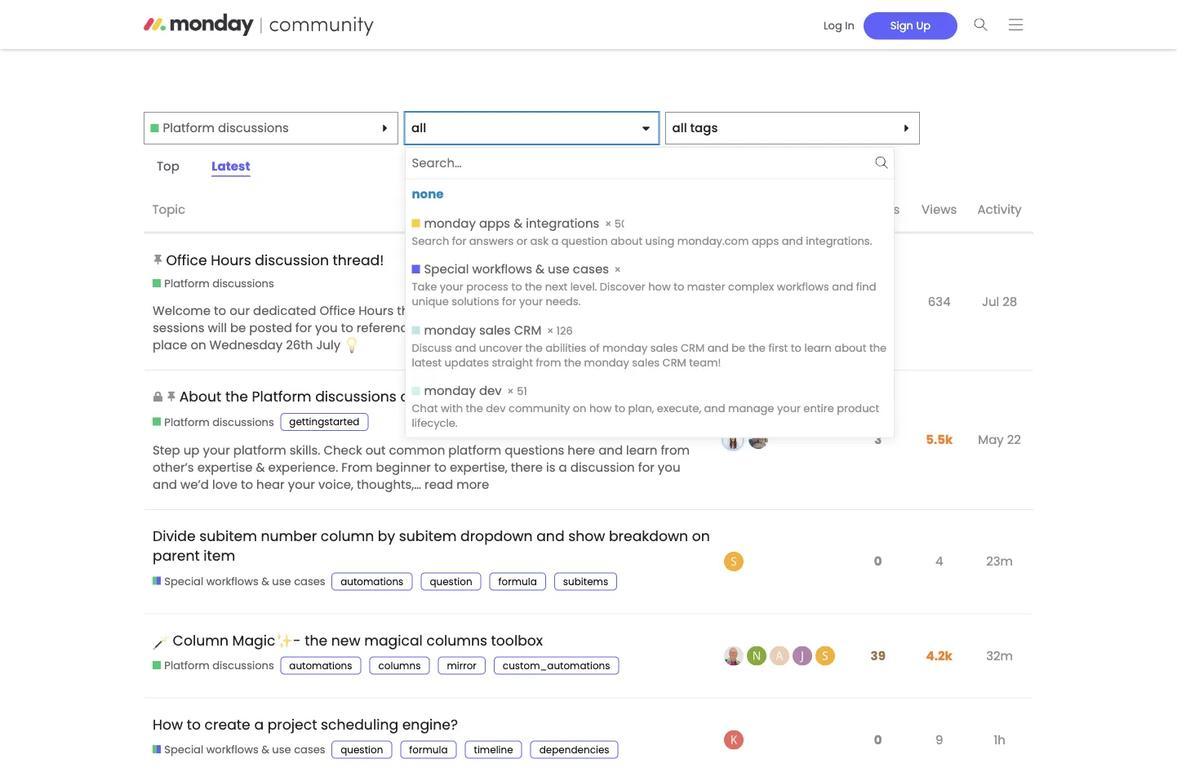 Task type: describe. For each thing, give the bounding box(es) containing it.
replies button
[[848, 188, 909, 233]]

39 button
[[867, 638, 890, 674]]

& for create
[[261, 743, 269, 757]]

discussions up the expertise
[[212, 415, 274, 429]]

platform up the top
[[163, 119, 215, 137]]

3 radio item from the top
[[406, 315, 894, 376]]

category
[[400, 387, 464, 407]]

discussions down office hours discussion thread!
[[212, 277, 274, 291]]

how to create a project scheduling engine?
[[153, 715, 458, 734]]

0 vertical spatial columns
[[427, 631, 487, 650]]

26th
[[286, 336, 313, 354]]

0 horizontal spatial for
[[295, 319, 312, 336]]

sara allen - most recent poster image
[[816, 646, 835, 666]]

39
[[871, 647, 886, 665]]

step up your platform skills. check out common platform questions here and learn from other's expertise & experience.  from beginner to expertise, there is a discussion for you and we'd love to hear your voice, thoughts,…
[[153, 441, 690, 493]]

2 radio item from the top
[[406, 255, 894, 315]]

custom_automations link
[[494, 657, 619, 675]]

tags list for magical
[[280, 657, 628, 675]]

subitems
[[563, 575, 608, 588]]

all tags
[[672, 119, 718, 137]]

navigation containing log in
[[809, 7, 1034, 42]]

0 horizontal spatial our
[[230, 302, 250, 319]]

rebecca katz (monday.com) - frequent poster image
[[749, 430, 769, 449]]

2 subitem from the left
[[399, 527, 457, 546]]

& inside step up your platform skills. check out common platform questions here and learn from other's expertise & experience.  from beginner to expertise, there is a discussion for you and we'd love to hear your voice, thoughts,…
[[256, 459, 265, 476]]

log
[[824, 18, 842, 33]]

welcome
[[153, 302, 211, 319]]

activity button
[[970, 188, 1034, 233]]

up
[[916, 18, 931, 33]]

welcome to our dedicated office hours thread, where discussions from each of our sessions will be posted for you to reference.  stay tuned for our first discussion taking place on wednesday 26th july
[[153, 302, 666, 354]]

tuned
[[451, 319, 487, 336]]

use for create
[[272, 743, 291, 757]]

automations for the
[[289, 659, 352, 672]]

in
[[845, 18, 855, 33]]

drew - frequent poster image
[[793, 646, 813, 666]]

634
[[928, 293, 951, 311]]

to right how
[[187, 715, 201, 734]]

engine?
[[402, 715, 458, 734]]

column
[[173, 631, 229, 650]]

up
[[183, 441, 200, 459]]

question for the bottommost question link
[[341, 743, 383, 757]]

office hours discussion thread! link
[[166, 238, 384, 282]]

noel pusey - frequent poster image
[[747, 646, 767, 666]]

by
[[378, 527, 395, 546]]

show
[[568, 527, 605, 546]]

0 for how to create a project scheduling engine?
[[874, 731, 882, 749]]

be
[[230, 319, 246, 336]]

sessions
[[153, 319, 205, 336]]

search image
[[876, 157, 888, 169]]

voice,
[[318, 476, 354, 493]]

juliette  - original poster, most recent poster image
[[723, 430, 744, 451]]

1 vertical spatial a
[[254, 715, 264, 734]]

questions
[[505, 441, 564, 459]]

log in button
[[815, 12, 864, 39]]

1 vertical spatial your
[[288, 476, 315, 493]]

0 vertical spatial office
[[166, 250, 207, 270]]

monday community forum image
[[144, 13, 405, 36]]

3
[[875, 431, 882, 449]]

expertise,
[[450, 459, 508, 476]]

parent
[[153, 546, 200, 566]]

platform up welcome
[[164, 277, 210, 291]]

this topic is closed; it no longer accepts new replies image
[[153, 391, 163, 402]]

bulb image
[[344, 337, 360, 354]]

0 horizontal spatial formula
[[409, 743, 448, 757]]

tags list containing gettingstarted
[[280, 413, 377, 431]]

magical
[[364, 631, 423, 650]]

to left more
[[434, 459, 447, 476]]

place
[[153, 336, 187, 354]]

about the platform discussions category
[[179, 387, 464, 407]]

beginner
[[376, 459, 431, 476]]

hours inside welcome to our dedicated office hours thread, where discussions from each of our sessions will be posted for you to reference.  stay tuned for our first discussion taking place on wednesday 26th july
[[359, 302, 394, 319]]

workflows for number
[[206, 574, 259, 589]]

all for all tags
[[672, 119, 687, 137]]

1h
[[994, 731, 1006, 749]]

4.2k
[[926, 647, 953, 665]]

jim - the monday man - original poster image
[[724, 646, 744, 666]]

thread!
[[333, 250, 384, 270]]

taking
[[627, 319, 666, 336]]

timeline
[[474, 743, 513, 757]]

special for how
[[164, 743, 203, 757]]

1 horizontal spatial our
[[510, 319, 531, 336]]

love
[[212, 476, 238, 493]]

will
[[208, 319, 227, 336]]

-
[[293, 631, 301, 650]]

discussions down magic✨
[[212, 658, 274, 673]]

project
[[268, 715, 317, 734]]

1 vertical spatial question link
[[332, 741, 392, 759]]

to left be
[[214, 302, 226, 319]]

workflows for create
[[206, 743, 259, 757]]

for inside step up your platform skills. check out common platform questions here and learn from other's expertise & experience.  from beginner to expertise, there is a discussion for you and we'd love to hear your voice, thoughts,…
[[638, 459, 655, 476]]

dropdown
[[461, 527, 533, 546]]

sign up
[[891, 18, 931, 33]]

gettingstarted link
[[280, 413, 369, 431]]

question for top question link
[[430, 575, 472, 588]]

platform discussions link for 39
[[153, 658, 274, 673]]

platform discussions up will
[[164, 277, 274, 291]]

we'd
[[180, 476, 209, 493]]

from inside step up your platform skills. check out common platform questions here and learn from other's expertise & experience.  from beginner to expertise, there is a discussion for you and we'd love to hear your voice, thoughts,…
[[661, 441, 690, 459]]

scheduling
[[321, 715, 398, 734]]

on inside welcome to our dedicated office hours thread, where discussions from each of our sessions will be posted for you to reference.  stay tuned for our first discussion taking place on wednesday 26th july
[[191, 336, 206, 354]]

divide
[[153, 527, 196, 546]]

0 horizontal spatial and
[[153, 476, 177, 493]]

tags list for subitem
[[332, 573, 626, 591]]

sign
[[891, 18, 914, 33]]

column
[[321, 527, 374, 546]]

& for number
[[261, 574, 269, 589]]

replies
[[857, 201, 900, 218]]

topic
[[152, 201, 185, 218]]

0 horizontal spatial formula link
[[400, 741, 457, 759]]

none
[[412, 185, 444, 202]]

about
[[179, 387, 222, 407]]

0 vertical spatial formula link
[[490, 573, 546, 591]]

kyle klinger - original poster, most recent poster image
[[724, 730, 744, 750]]

activity
[[978, 201, 1022, 218]]

number
[[261, 527, 317, 546]]

0 horizontal spatial columns
[[378, 659, 421, 672]]

platform down column
[[164, 658, 210, 673]]

cases for column
[[294, 574, 325, 589]]

automations for column
[[341, 575, 404, 588]]

breakdown
[[609, 527, 688, 546]]

1 horizontal spatial for
[[491, 319, 507, 336]]

22
[[1007, 431, 1021, 449]]

there
[[511, 459, 543, 476]]

top
[[157, 157, 180, 175]]

0 vertical spatial discussion
[[255, 250, 329, 270]]

stay
[[421, 319, 448, 336]]

office hours discussion thread!
[[166, 250, 384, 270]]

each
[[591, 302, 622, 319]]

special workflows & use cases for number
[[164, 574, 325, 589]]

step
[[153, 441, 180, 459]]

menu image
[[1009, 18, 1023, 31]]

sara allen - original poster, most recent poster image
[[724, 552, 744, 572]]

dedicated
[[253, 302, 316, 319]]

hear
[[256, 476, 285, 493]]

0 for divide subitem number column by subitem dropdown and show breakdown on parent item
[[874, 553, 882, 571]]

32m link
[[982, 635, 1017, 677]]



Task type: locate. For each thing, give the bounding box(es) containing it.
1 0 button from the top
[[870, 544, 886, 580]]

0 button left 4
[[870, 544, 886, 580]]

on right the breakdown
[[692, 527, 710, 546]]

this topic is pinned for you; it will display at the top of its category image
[[153, 255, 163, 265]]

use
[[272, 574, 291, 589], [272, 743, 291, 757]]

to up bulb icon
[[341, 319, 353, 336]]

& down project
[[261, 743, 269, 757]]

1 vertical spatial automations link
[[280, 657, 361, 675]]

1 horizontal spatial formula link
[[490, 573, 546, 591]]

other's
[[153, 459, 194, 476]]

1 vertical spatial formula link
[[400, 741, 457, 759]]

platform discussions link down column
[[153, 658, 274, 673]]

divide subitem number column by subitem dropdown and show breakdown on parent item
[[153, 527, 710, 566]]

cases down number
[[294, 574, 325, 589]]

Search… search field
[[412, 151, 873, 175]]

0 left 9
[[874, 731, 882, 749]]

0 horizontal spatial a
[[254, 715, 264, 734]]

office up july
[[320, 302, 355, 319]]

1 vertical spatial discussion
[[560, 319, 624, 336]]

you inside welcome to our dedicated office hours thread, where discussions from each of our sessions will be posted for you to reference.  stay tuned for our first discussion taking place on wednesday 26th july
[[315, 319, 338, 336]]

0 vertical spatial your
[[203, 441, 230, 459]]

tags list for scheduling
[[332, 741, 627, 759]]

4 radio item from the top
[[406, 376, 894, 437]]

0 horizontal spatial office
[[166, 250, 207, 270]]

0 horizontal spatial all
[[412, 119, 426, 137]]

1 vertical spatial question
[[341, 743, 383, 757]]

1 all from the left
[[412, 119, 426, 137]]

may 22 link
[[974, 419, 1026, 461]]

1 0 from the top
[[874, 553, 882, 571]]

0 vertical spatial 0
[[874, 553, 882, 571]]

1 vertical spatial 0 button
[[870, 722, 886, 759]]

& down number
[[261, 574, 269, 589]]

1 vertical spatial columns
[[378, 659, 421, 672]]

may
[[978, 431, 1004, 449]]

from inside welcome to our dedicated office hours thread, where discussions from each of our sessions will be posted for you to reference.  stay tuned for our first discussion taking place on wednesday 26th july
[[559, 302, 588, 319]]

our right "of"
[[641, 302, 661, 319]]

platform discussions link for 3
[[153, 415, 274, 430]]

automations link for column
[[332, 573, 413, 591]]

question down scheduling
[[341, 743, 383, 757]]

discussions up gettingstarted
[[315, 387, 397, 407]]

is
[[546, 459, 556, 476]]

alex walton - frequent poster image
[[770, 646, 790, 666]]

0 horizontal spatial you
[[315, 319, 338, 336]]

1 vertical spatial you
[[658, 459, 681, 476]]

where
[[444, 302, 481, 319]]

all
[[412, 119, 426, 137], [672, 119, 687, 137]]

posted
[[249, 319, 292, 336]]

the right -
[[305, 631, 328, 650]]

platform discussions down about
[[164, 415, 274, 429]]

discussions
[[218, 119, 289, 137], [212, 277, 274, 291], [485, 302, 556, 319], [315, 387, 397, 407], [212, 415, 274, 429], [212, 658, 274, 673]]

0 vertical spatial &
[[256, 459, 265, 476]]

discussion left "of"
[[560, 319, 624, 336]]

0 vertical spatial hours
[[211, 250, 251, 270]]

wednesday
[[210, 336, 283, 354]]

0 button left 9
[[870, 722, 886, 759]]

2 cases from the top
[[294, 743, 325, 757]]

1 special from the top
[[164, 574, 203, 589]]

on left will
[[191, 336, 206, 354]]

formula link down "dropdown"
[[490, 573, 546, 591]]

5.5k
[[926, 431, 953, 449]]

learn
[[626, 441, 658, 459]]

1 vertical spatial on
[[692, 527, 710, 546]]

office inside welcome to our dedicated office hours thread, where discussions from each of our sessions will be posted for you to reference.  stay tuned for our first discussion taking place on wednesday 26th july
[[320, 302, 355, 319]]

column magic✨ - the new magical columns toolbox link
[[153, 618, 543, 662]]

0 horizontal spatial from
[[559, 302, 588, 319]]

0 vertical spatial special workflows & use cases link
[[153, 574, 325, 589]]

special workflows & use cases link down item
[[153, 574, 325, 589]]

discussion inside step up your platform skills. check out common platform questions here and learn from other's expertise & experience.  from beginner to expertise, there is a discussion for you and we'd love to hear your voice, thoughts,…
[[571, 459, 635, 476]]

1 vertical spatial special
[[164, 743, 203, 757]]

question link down scheduling
[[332, 741, 392, 759]]

reference.
[[357, 319, 418, 336]]

2 vertical spatial platform discussions link
[[153, 658, 274, 673]]

1 workflows from the top
[[206, 574, 259, 589]]

discussions inside welcome to our dedicated office hours thread, where discussions from each of our sessions will be posted for you to reference.  stay tuned for our first discussion taking place on wednesday 26th july
[[485, 302, 556, 319]]

mirror link
[[438, 657, 486, 675]]

views
[[922, 201, 957, 218]]

& right the expertise
[[256, 459, 265, 476]]

1 horizontal spatial on
[[692, 527, 710, 546]]

2 use from the top
[[272, 743, 291, 757]]

special workflows & use cases link for number
[[153, 574, 325, 589]]

cases down how to create a project scheduling engine?
[[294, 743, 325, 757]]

0 vertical spatial platform discussions link
[[153, 277, 274, 292]]

question link
[[421, 573, 481, 591], [332, 741, 392, 759]]

1 horizontal spatial you
[[658, 459, 681, 476]]

automations link down the by
[[332, 573, 413, 591]]

and
[[599, 441, 623, 459], [153, 476, 177, 493], [537, 527, 565, 546]]

1 horizontal spatial question link
[[421, 573, 481, 591]]

1 vertical spatial and
[[153, 476, 177, 493]]

2 0 from the top
[[874, 731, 882, 749]]

0 vertical spatial a
[[559, 459, 567, 476]]

special down how
[[164, 743, 203, 757]]

0 vertical spatial on
[[191, 336, 206, 354]]

and right the here
[[599, 441, 623, 459]]

read
[[425, 476, 453, 493]]

to right 'love'
[[241, 476, 253, 493]]

0 vertical spatial special
[[164, 574, 203, 589]]

subitems link
[[554, 573, 617, 591]]

from right learn
[[661, 441, 690, 459]]

use for number
[[272, 574, 291, 589]]

jul 28
[[982, 293, 1018, 311]]

columns up mirror
[[427, 631, 487, 650]]

platform discussions link up welcome
[[153, 277, 274, 292]]

2 all from the left
[[672, 119, 687, 137]]

workflows down item
[[206, 574, 259, 589]]

on inside divide subitem number column by subitem dropdown and show breakdown on parent item
[[692, 527, 710, 546]]

1 horizontal spatial a
[[559, 459, 567, 476]]

automations down the by
[[341, 575, 404, 588]]

and left the we'd
[[153, 476, 177, 493]]

0 left 4
[[874, 553, 882, 571]]

0 vertical spatial the
[[225, 387, 248, 407]]

1 vertical spatial platform discussions link
[[153, 415, 274, 430]]

4
[[936, 553, 943, 571]]

1 horizontal spatial hours
[[359, 302, 394, 319]]

0 horizontal spatial subitem
[[199, 527, 257, 546]]

2 special workflows & use cases from the top
[[164, 743, 325, 757]]

you
[[315, 319, 338, 336], [658, 459, 681, 476]]

question link down divide subitem number column by subitem dropdown and show breakdown on parent item
[[421, 573, 481, 591]]

1 vertical spatial use
[[272, 743, 291, 757]]

0 vertical spatial from
[[559, 302, 588, 319]]

first
[[534, 319, 556, 336]]

0 button for how to create a project scheduling engine?
[[870, 722, 886, 759]]

thread,
[[397, 302, 440, 319]]

1 horizontal spatial platform
[[448, 441, 502, 459]]

here
[[568, 441, 595, 459]]

1 vertical spatial 0
[[874, 731, 882, 749]]

hours
[[211, 250, 251, 270], [359, 302, 394, 319]]

1 radio item from the top
[[406, 209, 894, 255]]

question down divide subitem number column by subitem dropdown and show breakdown on parent item
[[430, 575, 472, 588]]

our left first
[[510, 319, 531, 336]]

formula link down engine?
[[400, 741, 457, 759]]

1 horizontal spatial columns
[[427, 631, 487, 650]]

a
[[559, 459, 567, 476], [254, 715, 264, 734]]

july
[[316, 336, 341, 354]]

1 vertical spatial office
[[320, 302, 355, 319]]

1 vertical spatial cases
[[294, 743, 325, 757]]

tags list up engine?
[[280, 657, 628, 675]]

our
[[230, 302, 250, 319], [641, 302, 661, 319], [510, 319, 531, 336]]

gettingstarted
[[289, 415, 360, 429]]

0 vertical spatial formula
[[499, 575, 537, 588]]

none radio item
[[406, 179, 894, 209]]

1 special workflows & use cases link from the top
[[153, 574, 325, 589]]

1 cases from the top
[[294, 574, 325, 589]]

the right about
[[225, 387, 248, 407]]

0 button for divide subitem number column by subitem dropdown and show breakdown on parent item
[[870, 544, 886, 580]]

platform discussions link
[[153, 277, 274, 292], [153, 415, 274, 430], [153, 658, 274, 673]]

formula down "dropdown"
[[499, 575, 537, 588]]

use down project
[[272, 743, 291, 757]]

2 special workflows & use cases link from the top
[[153, 743, 325, 758]]

0 horizontal spatial platform
[[233, 441, 286, 459]]

platform discussions link down about
[[153, 415, 274, 430]]

formula
[[499, 575, 537, 588], [409, 743, 448, 757]]

and left show
[[537, 527, 565, 546]]

custom_automations
[[503, 659, 610, 672]]

to
[[214, 302, 226, 319], [341, 319, 353, 336], [434, 459, 447, 476], [241, 476, 253, 493], [187, 715, 201, 734]]

2 workflows from the top
[[206, 743, 259, 757]]

2 vertical spatial &
[[261, 743, 269, 757]]

a right create
[[254, 715, 264, 734]]

automations link for the
[[280, 657, 361, 675]]

0 vertical spatial 0 button
[[870, 544, 886, 580]]

automations down -
[[289, 659, 352, 672]]

workflows
[[206, 574, 259, 589], [206, 743, 259, 757]]

special workflows & use cases link for create
[[153, 743, 325, 758]]

dependencies
[[539, 743, 610, 757]]

dependencies link
[[530, 741, 619, 759]]

for
[[295, 319, 312, 336], [491, 319, 507, 336], [638, 459, 655, 476]]

read more
[[425, 476, 489, 493]]

1 horizontal spatial question
[[430, 575, 472, 588]]

automations link down -
[[280, 657, 361, 675]]

1 horizontal spatial the
[[305, 631, 328, 650]]

1 horizontal spatial office
[[320, 302, 355, 319]]

create
[[205, 715, 250, 734]]

0
[[874, 553, 882, 571], [874, 731, 882, 749]]

0 horizontal spatial the
[[225, 387, 248, 407]]

1 vertical spatial &
[[261, 574, 269, 589]]

tags list
[[280, 413, 377, 431], [332, 573, 626, 591], [280, 657, 628, 675], [332, 741, 627, 759]]

2 horizontal spatial our
[[641, 302, 661, 319]]

and inside divide subitem number column by subitem dropdown and show breakdown on parent item
[[537, 527, 565, 546]]

0 vertical spatial question link
[[421, 573, 481, 591]]

discussions right where at the left top of the page
[[485, 302, 556, 319]]

new
[[331, 631, 361, 650]]

of
[[626, 302, 637, 319]]

1 vertical spatial special workflows & use cases link
[[153, 743, 325, 758]]

discussion up dedicated
[[255, 250, 329, 270]]

0 vertical spatial special workflows & use cases
[[164, 574, 325, 589]]

2 special from the top
[[164, 743, 203, 757]]

discussion inside welcome to our dedicated office hours thread, where discussions from each of our sessions will be posted for you to reference.  stay tuned for our first discussion taking place on wednesday 26th july
[[560, 319, 624, 336]]

about the platform discussions category link
[[179, 375, 464, 419]]

1 vertical spatial special workflows & use cases
[[164, 743, 325, 757]]

this topic is pinned for you; it will display at the top of its category image
[[166, 391, 177, 402]]

formula down engine?
[[409, 743, 448, 757]]

0 vertical spatial automations
[[341, 575, 404, 588]]

tags list down "dropdown"
[[332, 573, 626, 591]]

0 vertical spatial workflows
[[206, 574, 259, 589]]

skills.
[[290, 441, 320, 459]]

1 horizontal spatial your
[[288, 476, 315, 493]]

views button
[[909, 188, 970, 233]]

0 vertical spatial automations link
[[332, 573, 413, 591]]

2 horizontal spatial and
[[599, 441, 623, 459]]

0 vertical spatial question
[[430, 575, 472, 588]]

1 horizontal spatial formula
[[499, 575, 537, 588]]

1 platform discussions link from the top
[[153, 277, 274, 292]]

common
[[389, 441, 445, 459]]

your right hear
[[288, 476, 315, 493]]

2 vertical spatial discussion
[[571, 459, 635, 476]]

1 vertical spatial automations
[[289, 659, 352, 672]]

subitem right the by
[[399, 527, 457, 546]]

1 platform from the left
[[233, 441, 286, 459]]

0 horizontal spatial on
[[191, 336, 206, 354]]

subitem
[[199, 527, 257, 546], [399, 527, 457, 546]]

1 horizontal spatial and
[[537, 527, 565, 546]]

for right the here
[[638, 459, 655, 476]]

1 vertical spatial hours
[[359, 302, 394, 319]]

office right this topic is pinned for you; it will display at the top of its category image
[[166, 250, 207, 270]]

from right first
[[559, 302, 588, 319]]

0 vertical spatial cases
[[294, 574, 325, 589]]

special down parent
[[164, 574, 203, 589]]

question
[[430, 575, 472, 588], [341, 743, 383, 757]]

radio item
[[406, 209, 894, 255], [406, 255, 894, 315], [406, 315, 894, 376], [406, 376, 894, 437]]

all left tags
[[672, 119, 687, 137]]

column magic✨ - the new magical columns toolbox
[[169, 631, 543, 650]]

discussion
[[255, 250, 329, 270], [560, 319, 624, 336], [571, 459, 635, 476]]

item
[[204, 546, 235, 566]]

1 subitem from the left
[[199, 527, 257, 546]]

latest link
[[199, 154, 263, 179]]

our right will
[[230, 302, 250, 319]]

1 vertical spatial the
[[305, 631, 328, 650]]

you inside step up your platform skills. check out common platform questions here and learn from other's expertise & experience.  from beginner to expertise, there is a discussion for you and we'd love to hear your voice, thoughts,…
[[658, 459, 681, 476]]

2 vertical spatial and
[[537, 527, 565, 546]]

platform discussions up latest
[[163, 119, 289, 137]]

0 horizontal spatial hours
[[211, 250, 251, 270]]

navigation
[[809, 7, 1034, 42]]

check
[[324, 441, 362, 459]]

special workflows & use cases link down create
[[153, 743, 325, 758]]

special workflows & use cases down create
[[164, 743, 325, 757]]

cases for a
[[294, 743, 325, 757]]

you right learn
[[658, 459, 681, 476]]

platform up gettingstarted
[[252, 387, 312, 407]]

0 vertical spatial use
[[272, 574, 291, 589]]

none menu
[[406, 179, 894, 437]]

0 vertical spatial and
[[599, 441, 623, 459]]

2 0 button from the top
[[870, 722, 886, 759]]

a inside step up your platform skills. check out common platform questions here and learn from other's expertise & experience.  from beginner to expertise, there is a discussion for you and we'd love to hear your voice, thoughts,…
[[559, 459, 567, 476]]

discussions up latest
[[218, 119, 289, 137]]

cases
[[294, 574, 325, 589], [294, 743, 325, 757]]

for right tuned
[[491, 319, 507, 336]]

subitem up item
[[199, 527, 257, 546]]

platform
[[163, 119, 215, 137], [164, 277, 210, 291], [252, 387, 312, 407], [164, 415, 210, 429], [164, 658, 210, 673]]

workflows down create
[[206, 743, 259, 757]]

1 vertical spatial from
[[661, 441, 690, 459]]

from
[[342, 459, 373, 476]]

1 vertical spatial workflows
[[206, 743, 259, 757]]

your right up
[[203, 441, 230, 459]]

tags list containing question
[[332, 741, 627, 759]]

1 horizontal spatial from
[[661, 441, 690, 459]]

1h link
[[990, 719, 1010, 761]]

thoughts,…
[[357, 476, 421, 493]]

toolbox
[[491, 631, 543, 650]]

0 horizontal spatial question
[[341, 743, 383, 757]]

32m
[[986, 647, 1013, 665]]

discussion right is
[[571, 459, 635, 476]]

all up none
[[412, 119, 426, 137]]

all for all
[[412, 119, 426, 137]]

hours up be
[[211, 250, 251, 270]]

1 special workflows & use cases from the top
[[164, 574, 325, 589]]

the
[[225, 387, 248, 407], [305, 631, 328, 650]]

tags list down 'about the platform discussions category'
[[280, 413, 377, 431]]

2 platform from the left
[[448, 441, 502, 459]]

search image
[[974, 18, 988, 31]]

for left july
[[295, 319, 312, 336]]

0 horizontal spatial question link
[[332, 741, 392, 759]]

use down number
[[272, 574, 291, 589]]

0 horizontal spatial your
[[203, 441, 230, 459]]

you right 26th
[[315, 319, 338, 336]]

special workflows & use cases link
[[153, 574, 325, 589], [153, 743, 325, 758]]

2 horizontal spatial for
[[638, 459, 655, 476]]

a right is
[[559, 459, 567, 476]]

platform discussions down column
[[164, 658, 274, 673]]

special workflows & use cases for create
[[164, 743, 325, 757]]

2 platform discussions link from the top
[[153, 415, 274, 430]]

out
[[366, 441, 386, 459]]

0 button
[[870, 544, 886, 580], [870, 722, 886, 759]]

3 platform discussions link from the top
[[153, 658, 274, 673]]

hours up bulb icon
[[359, 302, 394, 319]]

platform up up
[[164, 415, 210, 429]]

platform up more
[[448, 441, 502, 459]]

1 horizontal spatial subitem
[[399, 527, 457, 546]]

special workflows & use cases down item
[[164, 574, 325, 589]]

1 horizontal spatial all
[[672, 119, 687, 137]]

how to create a project scheduling engine? link
[[153, 703, 458, 747]]

columns down magical
[[378, 659, 421, 672]]

1 vertical spatial formula
[[409, 743, 448, 757]]

special for divide
[[164, 574, 203, 589]]

platform up hear
[[233, 441, 286, 459]]

jul 28 link
[[978, 281, 1022, 323]]

tags list down engine?
[[332, 741, 627, 759]]

1 use from the top
[[272, 574, 291, 589]]

0 vertical spatial you
[[315, 319, 338, 336]]



Task type: vqa. For each thing, say whether or not it's contained in the screenshot.
first Special from the top of the page
yes



